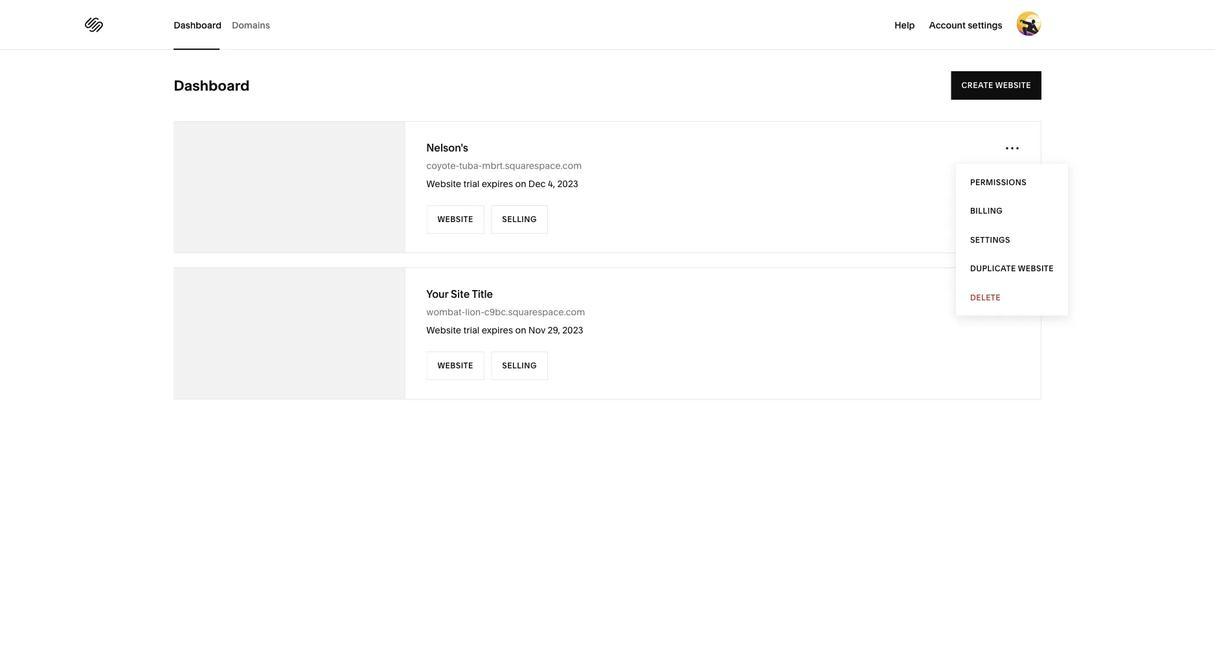 Task type: locate. For each thing, give the bounding box(es) containing it.
29,
[[548, 325, 560, 336]]

selling link for your site title
[[491, 352, 548, 380]]

0 vertical spatial on
[[515, 178, 526, 190]]

account settings
[[929, 20, 1003, 31]]

1 website link from the top
[[426, 205, 484, 234]]

website
[[995, 81, 1031, 90], [1019, 264, 1054, 273]]

website inside button
[[1019, 264, 1054, 273]]

on
[[515, 178, 526, 190], [515, 325, 526, 336]]

on for nelson's
[[515, 178, 526, 190]]

2023 right 29,
[[562, 325, 584, 336]]

permissions
[[971, 178, 1027, 187]]

selling for nelson's
[[503, 215, 537, 224]]

selling down website trial expires on nov 29, 2023
[[503, 361, 537, 371]]

0 vertical spatial expires
[[482, 178, 513, 190]]

2 selling link from the top
[[491, 352, 548, 380]]

1 dashboard from the top
[[174, 19, 222, 30]]

dashboard
[[174, 19, 222, 30], [174, 77, 250, 94]]

nelson's link
[[426, 141, 468, 155]]

2 trial from the top
[[464, 325, 480, 336]]

1 vertical spatial dashboard
[[174, 77, 250, 94]]

website link down wombat-
[[426, 352, 484, 380]]

2 website link from the top
[[426, 352, 484, 380]]

coyote-
[[426, 160, 459, 171]]

1 vertical spatial on
[[515, 325, 526, 336]]

expires for nelson's
[[482, 178, 513, 190]]

delete
[[971, 293, 1001, 302]]

expires
[[482, 178, 513, 190], [482, 325, 513, 336]]

settings link
[[956, 225, 1069, 254]]

delete button
[[956, 283, 1069, 312]]

on left nov
[[515, 325, 526, 336]]

menu containing permissions
[[956, 164, 1069, 316]]

1 vertical spatial trial
[[464, 325, 480, 336]]

duplicate
[[971, 264, 1017, 273]]

dec
[[529, 178, 546, 190]]

0 vertical spatial selling
[[503, 215, 537, 224]]

selling for your site title
[[503, 361, 537, 371]]

selling
[[503, 215, 537, 224], [503, 361, 537, 371]]

billing
[[971, 206, 1003, 216]]

1 vertical spatial 2023
[[562, 325, 584, 336]]

0 vertical spatial 2023
[[557, 178, 579, 190]]

settings
[[968, 20, 1003, 31]]

selling link down "website trial expires on dec 4, 2023" on the top left of page
[[491, 205, 548, 234]]

0 vertical spatial trial
[[464, 178, 480, 190]]

2023 right 4,
[[557, 178, 579, 190]]

website link
[[426, 205, 484, 234], [426, 352, 484, 380]]

dashboard down dashboard button
[[174, 77, 250, 94]]

1 selling link from the top
[[491, 205, 548, 234]]

website up delete button
[[1019, 264, 1054, 273]]

website link down coyote-
[[426, 205, 484, 234]]

trial down lion- at top
[[464, 325, 480, 336]]

selling link
[[491, 205, 548, 234], [491, 352, 548, 380]]

your site title
[[426, 288, 493, 300]]

2023 for nelson's
[[557, 178, 579, 190]]

nov
[[529, 325, 546, 336]]

website right create
[[995, 81, 1031, 90]]

2023
[[557, 178, 579, 190], [562, 325, 584, 336]]

0 vertical spatial dashboard
[[174, 19, 222, 30]]

0 vertical spatial selling link
[[491, 205, 548, 234]]

selling down "website trial expires on dec 4, 2023" on the top left of page
[[503, 215, 537, 224]]

1 vertical spatial website link
[[426, 352, 484, 380]]

website trial expires on nov 29, 2023
[[426, 325, 584, 336]]

1 selling from the top
[[503, 215, 537, 224]]

trial down 'tuba-'
[[464, 178, 480, 190]]

dashboard button
[[174, 0, 222, 50]]

expires down coyote-tuba-mbrt.squarespace.com in the top left of the page
[[482, 178, 513, 190]]

tab list
[[174, 0, 281, 50]]

website trial expires on dec 4, 2023
[[426, 178, 579, 190]]

website for create website
[[995, 81, 1031, 90]]

1 vertical spatial selling link
[[491, 352, 548, 380]]

expires for your site title
[[482, 325, 513, 336]]

dashboard left domains button
[[174, 19, 222, 30]]

selling link for nelson's
[[491, 205, 548, 234]]

1 vertical spatial website
[[1019, 264, 1054, 273]]

0 vertical spatial website link
[[426, 205, 484, 234]]

your site title link
[[426, 287, 493, 301]]

2 selling from the top
[[503, 361, 537, 371]]

1 on from the top
[[515, 178, 526, 190]]

trial
[[464, 178, 480, 190], [464, 325, 480, 336]]

create website
[[962, 81, 1031, 90]]

trial for your site title
[[464, 325, 480, 336]]

title
[[472, 288, 493, 300]]

menu
[[956, 164, 1069, 316]]

0 vertical spatial website
[[995, 81, 1031, 90]]

wombat-
[[426, 307, 465, 318]]

website for duplicate website
[[1019, 264, 1054, 273]]

1 vertical spatial expires
[[482, 325, 513, 336]]

tab list containing dashboard
[[174, 0, 281, 50]]

2 expires from the top
[[482, 325, 513, 336]]

on left dec
[[515, 178, 526, 190]]

1 expires from the top
[[482, 178, 513, 190]]

website
[[426, 178, 461, 190], [438, 215, 473, 224], [426, 325, 461, 336], [438, 361, 473, 371]]

2 on from the top
[[515, 325, 526, 336]]

1 vertical spatial selling
[[503, 361, 537, 371]]

1 trial from the top
[[464, 178, 480, 190]]

coyote-tuba-mbrt.squarespace.com
[[426, 160, 582, 171]]

4,
[[548, 178, 555, 190]]

selling link down website trial expires on nov 29, 2023
[[491, 352, 548, 380]]

expires down wombat-lion-c9bc.squarespace.com
[[482, 325, 513, 336]]

tuba-
[[459, 160, 482, 171]]

trial for nelson's
[[464, 178, 480, 190]]



Task type: vqa. For each thing, say whether or not it's contained in the screenshot.
Search field at the top right
no



Task type: describe. For each thing, give the bounding box(es) containing it.
lion-
[[465, 307, 485, 318]]

help link
[[895, 18, 915, 31]]

account
[[929, 20, 966, 31]]

2 dashboard from the top
[[174, 77, 250, 94]]

account settings link
[[929, 18, 1003, 31]]

wombat-lion-c9bc.squarespace.com
[[426, 307, 585, 318]]

nelson's
[[426, 141, 468, 154]]

duplicate website
[[971, 264, 1054, 273]]

settings
[[971, 235, 1011, 245]]

permissions link
[[956, 168, 1069, 197]]

c9bc.squarespace.com
[[485, 307, 585, 318]]

on for your site title
[[515, 325, 526, 336]]

site
[[451, 288, 470, 300]]

2023 for your site title
[[562, 325, 584, 336]]

help
[[895, 20, 915, 31]]

website link for nelson's
[[426, 205, 484, 234]]

create website link
[[951, 71, 1042, 100]]

duplicate website button
[[956, 254, 1069, 283]]

create
[[962, 81, 993, 90]]

dashboard inside tab list
[[174, 19, 222, 30]]

website link for your site title
[[426, 352, 484, 380]]

mbrt.squarespace.com
[[482, 160, 582, 171]]

domains button
[[232, 0, 270, 50]]

domains
[[232, 19, 270, 30]]

billing link
[[956, 197, 1069, 225]]

your
[[426, 288, 449, 300]]



